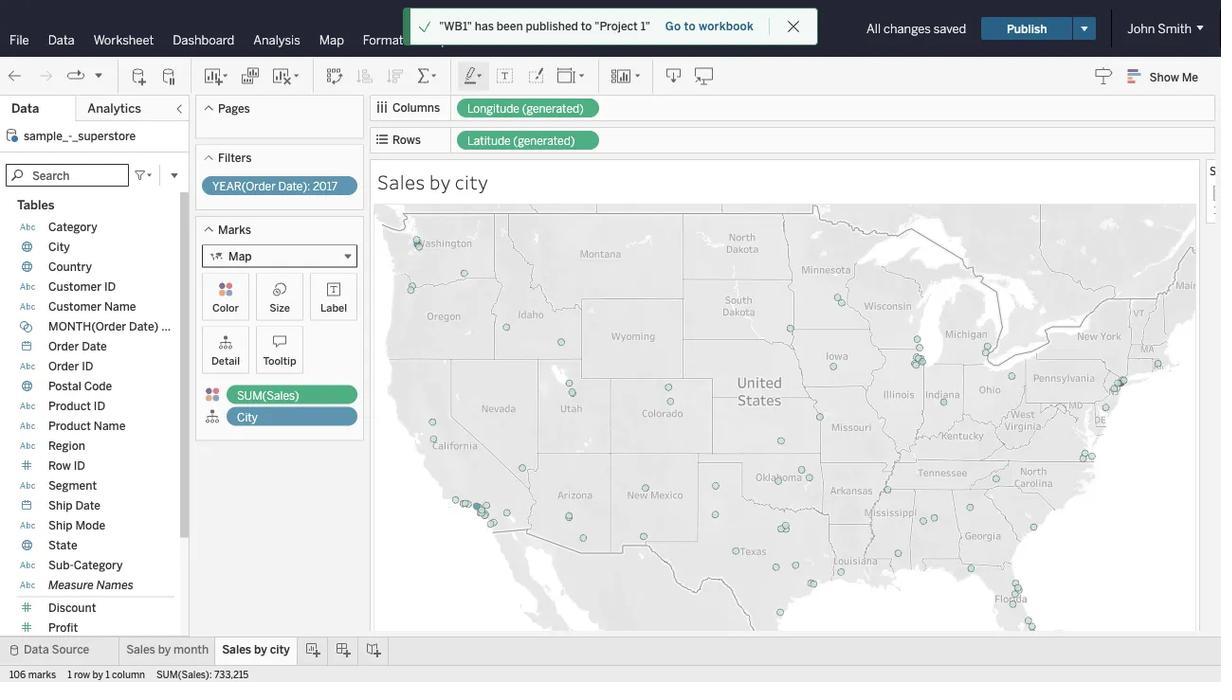 Task type: locate. For each thing, give the bounding box(es) containing it.
order date
[[48, 340, 107, 354]]

(generated)
[[522, 102, 584, 116], [513, 134, 575, 148]]

me
[[1182, 70, 1198, 84]]

1 vertical spatial name
[[94, 420, 125, 433]]

order
[[48, 340, 79, 354], [48, 360, 79, 374]]

data up the redo image
[[48, 32, 75, 47]]

redo image
[[36, 67, 55, 86]]

2017
[[313, 180, 338, 193]]

"wb1" has been published to "project 1" alert
[[439, 18, 650, 35]]

sum(sales):
[[157, 669, 212, 681]]

date)
[[129, 320, 159, 334]]

1 horizontal spatial to
[[684, 19, 696, 33]]

sum(sales): 733,215
[[157, 669, 249, 681]]

2 ship from the top
[[48, 519, 73, 533]]

date up mode
[[75, 499, 100, 513]]

id for customer id
[[104, 280, 116, 294]]

1 horizontal spatial city
[[237, 411, 258, 424]]

ship up state
[[48, 519, 73, 533]]

go to workbook
[[665, 19, 754, 33]]

1 horizontal spatial map
[[319, 32, 344, 47]]

category up measure names
[[74, 559, 123, 573]]

0 vertical spatial customer
[[48, 280, 102, 294]]

month(order date) set
[[48, 320, 180, 334]]

by down columns
[[429, 169, 451, 195]]

0 horizontal spatial 1
[[67, 669, 72, 681]]

product up region
[[48, 420, 91, 433]]

1 vertical spatial city
[[270, 643, 290, 657]]

1 horizontal spatial sales
[[222, 643, 251, 657]]

map inside popup button
[[228, 250, 252, 263]]

sales by city
[[377, 169, 488, 195], [222, 643, 290, 657]]

1 horizontal spatial city
[[455, 169, 488, 195]]

to right the "go"
[[684, 19, 696, 33]]

1 vertical spatial data
[[11, 101, 39, 116]]

customer down country
[[48, 280, 102, 294]]

0 vertical spatial map
[[319, 32, 344, 47]]

id
[[104, 280, 116, 294], [82, 360, 93, 374], [94, 400, 105, 413], [74, 459, 85, 473]]

name
[[104, 300, 136, 314], [94, 420, 125, 433]]

1 vertical spatial (generated)
[[513, 134, 575, 148]]

order up the order id
[[48, 340, 79, 354]]

1 vertical spatial map
[[228, 250, 252, 263]]

product for product id
[[48, 400, 91, 413]]

name down product id at the left bottom of page
[[94, 420, 125, 433]]

sub-
[[48, 559, 74, 573]]

file
[[9, 32, 29, 47]]

product down postal
[[48, 400, 91, 413]]

row
[[74, 669, 90, 681]]

id up the postal code
[[82, 360, 93, 374]]

1 left row at the bottom left
[[67, 669, 72, 681]]

to
[[581, 19, 592, 33], [684, 19, 696, 33]]

source
[[52, 643, 89, 657]]

2 customer from the top
[[48, 300, 102, 314]]

download image
[[665, 67, 684, 86]]

city down sum(sales) on the left
[[237, 411, 258, 424]]

city down latitude at the top of the page
[[455, 169, 488, 195]]

0 vertical spatial order
[[48, 340, 79, 354]]

map
[[319, 32, 344, 47], [228, 250, 252, 263]]

show me button
[[1119, 62, 1215, 91]]

null detail image
[[205, 409, 220, 424]]

1 vertical spatial product
[[48, 420, 91, 433]]

0 vertical spatial ship
[[48, 499, 73, 513]]

date for order date
[[82, 340, 107, 354]]

2 horizontal spatial sales
[[377, 169, 425, 195]]

id up customer name
[[104, 280, 116, 294]]

name for product name
[[94, 420, 125, 433]]

product
[[48, 400, 91, 413], [48, 420, 91, 433]]

1 vertical spatial order
[[48, 360, 79, 374]]

customer
[[48, 280, 102, 294], [48, 300, 102, 314]]

0 vertical spatial city
[[455, 169, 488, 195]]

1 vertical spatial date
[[75, 499, 100, 513]]

replay animation image up the analytics
[[93, 69, 104, 81]]

id right row
[[74, 459, 85, 473]]

detail
[[211, 355, 240, 367]]

replay animation image right the redo image
[[66, 67, 85, 86]]

1
[[1213, 201, 1220, 217], [67, 669, 72, 681], [105, 669, 110, 681]]

id for order id
[[82, 360, 93, 374]]

0 horizontal spatial map
[[228, 250, 252, 263]]

collapse image
[[173, 103, 185, 115]]

ship down segment
[[48, 499, 73, 513]]

0 horizontal spatial sales
[[126, 643, 155, 657]]

replay animation image
[[66, 67, 85, 86], [93, 69, 104, 81]]

region
[[48, 439, 85, 453]]

sales up 733,215
[[222, 643, 251, 657]]

to left "project
[[581, 19, 592, 33]]

0 vertical spatial date
[[82, 340, 107, 354]]

2 order from the top
[[48, 360, 79, 374]]

sales up column
[[126, 643, 155, 657]]

data down undo icon
[[11, 101, 39, 116]]

name up month(order date) set at the left top of page
[[104, 300, 136, 314]]

map up swap rows and columns 'image'
[[319, 32, 344, 47]]

data up 106 marks at the bottom left of the page
[[24, 643, 49, 657]]

(generated) for longitude (generated)
[[522, 102, 584, 116]]

0 vertical spatial product
[[48, 400, 91, 413]]

date for ship date
[[75, 499, 100, 513]]

1 vertical spatial ship
[[48, 519, 73, 533]]

category up country
[[48, 220, 97, 234]]

1 to from the left
[[581, 19, 592, 33]]

map down marks
[[228, 250, 252, 263]]

null color image
[[205, 387, 220, 402]]

city right the month at left bottom
[[270, 643, 290, 657]]

0 horizontal spatial city
[[48, 240, 70, 254]]

(generated) down format workbook 'image'
[[522, 102, 584, 116]]

published
[[526, 19, 578, 33]]

data
[[48, 32, 75, 47], [11, 101, 39, 116], [24, 643, 49, 657]]

1 horizontal spatial sales by city
[[377, 169, 488, 195]]

106
[[9, 669, 26, 681]]

1 horizontal spatial replay animation image
[[93, 69, 104, 81]]

0 vertical spatial name
[[104, 300, 136, 314]]

ship
[[48, 499, 73, 513], [48, 519, 73, 533]]

1 horizontal spatial 1
[[105, 669, 110, 681]]

1 vertical spatial customer
[[48, 300, 102, 314]]

"project
[[595, 19, 638, 33]]

customer for customer name
[[48, 300, 102, 314]]

sales by city up 733,215
[[222, 643, 290, 657]]

row
[[48, 459, 71, 473]]

city
[[48, 240, 70, 254], [237, 411, 258, 424]]

measure
[[48, 579, 94, 593]]

0 vertical spatial (generated)
[[522, 102, 584, 116]]

sales
[[377, 169, 425, 195], [126, 643, 155, 657], [222, 643, 251, 657]]

0 horizontal spatial to
[[581, 19, 592, 33]]

format workbook image
[[526, 67, 545, 86]]

map element
[[374, 204, 1195, 681]]

rows
[[392, 133, 421, 147]]

order for order date
[[48, 340, 79, 354]]

date down month(order
[[82, 340, 107, 354]]

2 horizontal spatial 1
[[1213, 201, 1220, 217]]

city
[[455, 169, 488, 195], [270, 643, 290, 657]]

sort descending image
[[386, 67, 405, 86]]

1 vertical spatial sales by city
[[222, 643, 290, 657]]

discount
[[48, 602, 96, 615]]

customer down customer id
[[48, 300, 102, 314]]

names
[[96, 579, 133, 593]]

(generated) down longitude (generated)
[[513, 134, 575, 148]]

1 row by 1 column
[[67, 669, 145, 681]]

city up country
[[48, 240, 70, 254]]

data source
[[24, 643, 89, 657]]

marks
[[218, 223, 251, 237]]

1 ship from the top
[[48, 499, 73, 513]]

all
[[867, 21, 881, 36]]

1 product from the top
[[48, 400, 91, 413]]

workbook
[[699, 19, 754, 33]]

sort ascending image
[[356, 67, 374, 86]]

date
[[82, 340, 107, 354], [75, 499, 100, 513]]

id for product id
[[94, 400, 105, 413]]

order up postal
[[48, 360, 79, 374]]

category
[[48, 220, 97, 234], [74, 559, 123, 573]]

go to workbook link
[[664, 18, 754, 34]]

1 left column
[[105, 669, 110, 681]]

has
[[475, 19, 494, 33]]

1 customer from the top
[[48, 280, 102, 294]]

id down code
[[94, 400, 105, 413]]

size
[[269, 301, 290, 314]]

1 down sa
[[1213, 201, 1220, 217]]

sales down rows
[[377, 169, 425, 195]]

by right row at the bottom left
[[93, 669, 103, 681]]

saved
[[934, 21, 966, 36]]

swap rows and columns image
[[325, 67, 344, 86]]

2 product from the top
[[48, 420, 91, 433]]

open and edit this workbook in tableau desktop image
[[695, 67, 714, 86]]

order for order id
[[48, 360, 79, 374]]

sales by city down rows
[[377, 169, 488, 195]]

1 order from the top
[[48, 340, 79, 354]]



Task type: describe. For each thing, give the bounding box(es) containing it.
draft
[[589, 22, 615, 35]]

column
[[112, 669, 145, 681]]

show/hide cards image
[[611, 67, 641, 86]]

segment
[[48, 479, 97, 493]]

worksheet
[[94, 32, 154, 47]]

0 vertical spatial city
[[48, 240, 70, 254]]

wb1
[[631, 19, 663, 37]]

ship mode
[[48, 519, 105, 533]]

2 to from the left
[[684, 19, 696, 33]]

by left the month at left bottom
[[158, 643, 171, 657]]

help
[[422, 32, 448, 47]]

format
[[363, 32, 403, 47]]

show
[[1150, 70, 1179, 84]]

label
[[320, 301, 347, 314]]

date):
[[278, 180, 310, 193]]

ship date
[[48, 499, 100, 513]]

publish
[[1007, 22, 1047, 35]]

month
[[174, 643, 209, 657]]

fit image
[[556, 67, 587, 86]]

john smith
[[1127, 21, 1192, 36]]

customer id
[[48, 280, 116, 294]]

marks
[[28, 669, 56, 681]]

0 horizontal spatial sales by city
[[222, 643, 290, 657]]

all changes saved
[[867, 21, 966, 36]]

highlight image
[[463, 67, 484, 86]]

product id
[[48, 400, 105, 413]]

tables
[[17, 198, 54, 213]]

sales by month
[[126, 643, 209, 657]]

1 vertical spatial category
[[74, 559, 123, 573]]

2 vertical spatial data
[[24, 643, 49, 657]]

id for row id
[[74, 459, 85, 473]]

latitude (generated)
[[467, 134, 575, 148]]

filters
[[218, 151, 252, 165]]

marks. press enter to open the view data window.. use arrow keys to navigate data visualization elements. image
[[374, 204, 1196, 682]]

latitude
[[467, 134, 511, 148]]

changes
[[884, 21, 931, 36]]

measure names
[[48, 579, 133, 593]]

1 vertical spatial city
[[237, 411, 258, 424]]

733,215
[[214, 669, 249, 681]]

pages
[[218, 101, 250, 115]]

code
[[84, 380, 112, 393]]

been
[[497, 19, 523, 33]]

1 for 1
[[1213, 201, 1220, 217]]

new data source image
[[130, 67, 149, 86]]

totals image
[[416, 67, 439, 86]]

duplicate image
[[241, 67, 260, 86]]

0 horizontal spatial city
[[270, 643, 290, 657]]

postal
[[48, 380, 81, 393]]

publish button
[[981, 17, 1072, 40]]

0 vertical spatial data
[[48, 32, 75, 47]]

analytics
[[88, 101, 141, 116]]

new worksheet image
[[203, 67, 229, 86]]

smith
[[1158, 21, 1192, 36]]

color
[[212, 301, 239, 314]]

0 vertical spatial category
[[48, 220, 97, 234]]

country
[[48, 260, 92, 274]]

show me
[[1150, 70, 1198, 84]]

sum(sales)
[[237, 389, 299, 402]]

tooltip
[[263, 355, 296, 367]]

_superstore
[[72, 129, 136, 143]]

106 marks
[[9, 669, 56, 681]]

0 vertical spatial sales by city
[[377, 169, 488, 195]]

to inside alert
[[581, 19, 592, 33]]

dashboard
[[173, 32, 234, 47]]

go
[[665, 19, 681, 33]]

data guide image
[[1095, 66, 1114, 85]]

customer name
[[48, 300, 136, 314]]

postal code
[[48, 380, 112, 393]]

longitude (generated)
[[467, 102, 584, 116]]

analysis
[[253, 32, 300, 47]]

year(order date): 2017
[[212, 180, 338, 193]]

product name
[[48, 420, 125, 433]]

product for product name
[[48, 420, 91, 433]]

ship for ship date
[[48, 499, 73, 513]]

0 horizontal spatial replay animation image
[[66, 67, 85, 86]]

customer for customer id
[[48, 280, 102, 294]]

month(order
[[48, 320, 126, 334]]

"wb1" has been published to "project 1"
[[439, 19, 650, 33]]

sub-category
[[48, 559, 123, 573]]

(generated) for latitude (generated)
[[513, 134, 575, 148]]

1"
[[641, 19, 650, 33]]

year(order
[[212, 180, 276, 193]]

order id
[[48, 360, 93, 374]]

profit
[[48, 621, 78, 635]]

map button
[[202, 245, 357, 268]]

columns
[[392, 101, 440, 115]]

row id
[[48, 459, 85, 473]]

pause auto updates image
[[160, 67, 179, 86]]

sa
[[1210, 163, 1221, 179]]

undo image
[[6, 67, 25, 86]]

name for customer name
[[104, 300, 136, 314]]

sample_-_superstore
[[24, 129, 136, 143]]

sample_-
[[24, 129, 72, 143]]

show mark labels image
[[496, 67, 515, 86]]

longitude
[[467, 102, 519, 116]]

ship for ship mode
[[48, 519, 73, 533]]

success image
[[418, 20, 432, 33]]

state
[[48, 539, 77, 553]]

john
[[1127, 21, 1155, 36]]

set
[[161, 320, 180, 334]]

1 for 1 row by 1 column
[[67, 669, 72, 681]]

Search text field
[[6, 164, 129, 187]]

clear sheet image
[[271, 67, 301, 86]]

by right the month at left bottom
[[254, 643, 267, 657]]

mode
[[75, 519, 105, 533]]

"wb1"
[[439, 19, 472, 33]]



Task type: vqa. For each thing, say whether or not it's contained in the screenshot.
OFF for 3
no



